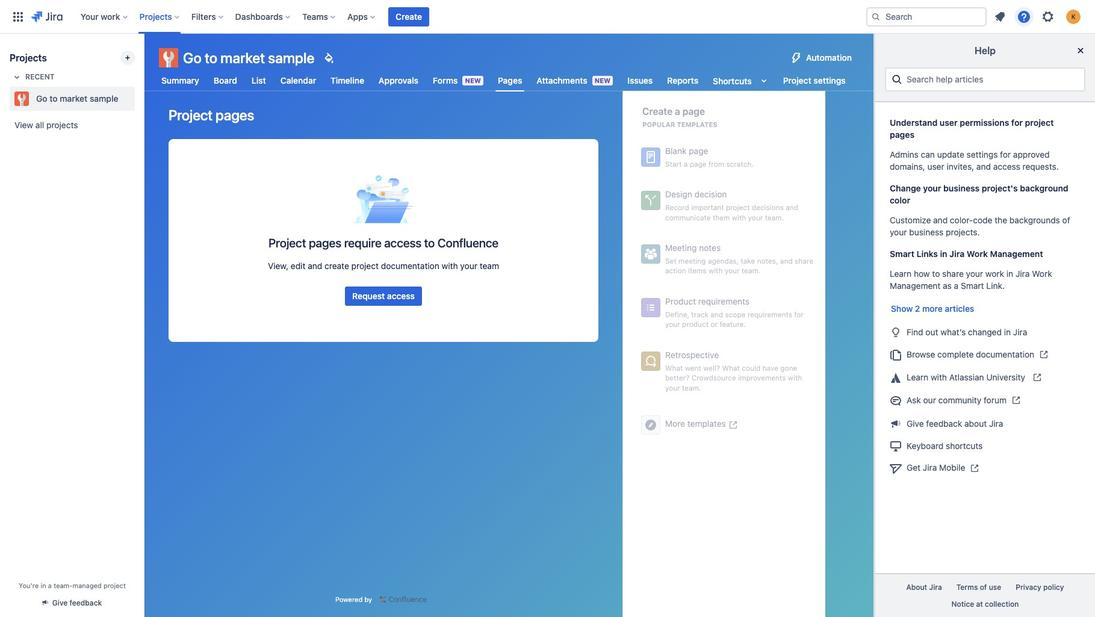 Task type: locate. For each thing, give the bounding box(es) containing it.
requests.
[[1023, 161, 1059, 172]]

0 vertical spatial create
[[396, 11, 422, 21]]

1 horizontal spatial documentation
[[977, 349, 1035, 360]]

1 vertical spatial work
[[986, 269, 1005, 279]]

shortcuts
[[713, 76, 752, 86]]

0 vertical spatial and
[[977, 161, 992, 172]]

popular
[[643, 120, 676, 128]]

timeline link
[[328, 70, 367, 92]]

confluence image
[[380, 595, 427, 605], [380, 595, 427, 605]]

get
[[907, 463, 921, 473]]

you're
[[19, 582, 39, 590]]

pages down understand
[[890, 129, 915, 140]]

feedback down managed
[[70, 599, 102, 608]]

0 horizontal spatial new
[[465, 77, 481, 84]]

0 vertical spatial market
[[221, 49, 265, 66]]

0 vertical spatial projects
[[139, 11, 172, 21]]

1 vertical spatial create
[[643, 106, 673, 117]]

give down ask
[[907, 418, 924, 429]]

0 horizontal spatial go to market sample
[[36, 93, 118, 104]]

and right invites, on the top of the page
[[977, 161, 992, 172]]

primary element
[[7, 0, 857, 33]]

with
[[442, 261, 458, 271], [931, 372, 948, 382]]

out
[[926, 327, 939, 338]]

0 vertical spatial work
[[967, 249, 989, 259]]

timeline
[[331, 75, 364, 86]]

project right managed
[[104, 582, 126, 590]]

market up 'view all projects' link
[[60, 93, 88, 104]]

2 new from the left
[[595, 77, 611, 84]]

project settings link
[[781, 70, 849, 92]]

documentation
[[381, 261, 440, 271], [977, 349, 1035, 360]]

create
[[396, 11, 422, 21], [643, 106, 673, 117]]

learn inside learn how to share your work in jira work management as a smart link.
[[890, 269, 912, 279]]

1 vertical spatial settings
[[967, 149, 998, 160]]

project inside understand user permissions for project pages
[[1026, 117, 1054, 128]]

0 vertical spatial feedback
[[927, 418, 963, 429]]

project up approved
[[1026, 117, 1054, 128]]

jira right changed
[[1014, 327, 1028, 338]]

0 vertical spatial documentation
[[381, 261, 440, 271]]

documentation up university
[[977, 349, 1035, 360]]

0 horizontal spatial work
[[101, 11, 120, 21]]

powered
[[336, 596, 363, 604]]

1 vertical spatial work
[[1033, 269, 1053, 279]]

2 horizontal spatial and
[[977, 161, 992, 172]]

projects up sidebar navigation icon
[[139, 11, 172, 21]]

your down customize
[[890, 227, 907, 237]]

0 horizontal spatial settings
[[814, 75, 846, 86]]

market up list
[[221, 49, 265, 66]]

board
[[214, 75, 237, 86]]

create for create a page popular templates
[[643, 106, 673, 117]]

1 vertical spatial and
[[934, 215, 948, 225]]

pages for project pages
[[216, 107, 254, 123]]

jira right get
[[923, 463, 938, 473]]

0 vertical spatial give
[[907, 418, 924, 429]]

1 horizontal spatial projects
[[139, 11, 172, 21]]

in
[[941, 249, 948, 259], [1007, 269, 1014, 279], [1005, 327, 1011, 338], [41, 582, 46, 590]]

learn with atlassian university link
[[886, 366, 1086, 389]]

1 vertical spatial projects
[[10, 52, 47, 63]]

0 horizontal spatial a
[[48, 582, 52, 590]]

give inside give feedback button
[[52, 599, 68, 608]]

show
[[892, 304, 913, 314]]

use
[[990, 583, 1002, 592]]

settings inside tab list
[[814, 75, 846, 86]]

0 vertical spatial project
[[784, 75, 812, 86]]

go to market sample up list
[[183, 49, 315, 66]]

1 horizontal spatial feedback
[[927, 418, 963, 429]]

a
[[675, 106, 681, 117], [955, 281, 959, 291], [48, 582, 52, 590]]

summary link
[[159, 70, 202, 92]]

create button
[[389, 7, 430, 26]]

1 vertical spatial feedback
[[70, 599, 102, 608]]

jira up share
[[950, 249, 965, 259]]

give down team-
[[52, 599, 68, 608]]

privacy policy
[[1016, 583, 1065, 592]]

smart left links
[[890, 249, 915, 259]]

1 vertical spatial access
[[384, 236, 422, 250]]

dashboards button
[[232, 7, 295, 26]]

management down the
[[991, 249, 1044, 259]]

1 new from the left
[[465, 77, 481, 84]]

access right request at left
[[387, 291, 415, 301]]

and right edit
[[308, 261, 322, 271]]

go to market sample
[[183, 49, 315, 66], [36, 93, 118, 104]]

1 horizontal spatial settings
[[967, 149, 998, 160]]

0 horizontal spatial create
[[396, 11, 422, 21]]

domains,
[[890, 161, 926, 172]]

automation
[[807, 52, 852, 63]]

what's
[[941, 327, 966, 338]]

0 vertical spatial business
[[944, 183, 980, 193]]

0 horizontal spatial feedback
[[70, 599, 102, 608]]

go up summary
[[183, 49, 202, 66]]

get jira mobile link
[[886, 457, 1086, 480]]

for inside understand user permissions for project pages
[[1012, 117, 1023, 128]]

management inside learn how to share your work in jira work management as a smart link.
[[890, 281, 941, 291]]

to inside go to market sample link
[[50, 93, 58, 104]]

project down automation image
[[784, 75, 812, 86]]

1 vertical spatial project
[[352, 261, 379, 271]]

and
[[977, 161, 992, 172], [934, 215, 948, 225], [308, 261, 322, 271]]

work down 'backgrounds'
[[1033, 269, 1053, 279]]

new
[[465, 77, 481, 84], [595, 77, 611, 84]]

1 horizontal spatial work
[[1033, 269, 1053, 279]]

0 vertical spatial learn
[[890, 269, 912, 279]]

jira down 'backgrounds'
[[1016, 269, 1030, 279]]

0 horizontal spatial of
[[980, 583, 988, 592]]

with down confluence
[[442, 261, 458, 271]]

management down how
[[890, 281, 941, 291]]

create right apps popup button
[[396, 11, 422, 21]]

managed
[[73, 582, 102, 590]]

view all projects link
[[10, 114, 135, 136]]

update
[[938, 149, 965, 160]]

with up our
[[931, 372, 948, 382]]

of left use
[[980, 583, 988, 592]]

documentation inside browse complete documentation link
[[977, 349, 1035, 360]]

0 horizontal spatial give
[[52, 599, 68, 608]]

1 horizontal spatial market
[[221, 49, 265, 66]]

in inside learn how to share your work in jira work management as a smart link.
[[1007, 269, 1014, 279]]

1 horizontal spatial and
[[934, 215, 948, 225]]

0 horizontal spatial project
[[169, 107, 213, 123]]

0 horizontal spatial pages
[[216, 107, 254, 123]]

team-
[[54, 582, 73, 590]]

project for project pages
[[169, 107, 213, 123]]

1 vertical spatial business
[[910, 227, 944, 237]]

find
[[907, 327, 924, 338]]

business inside change your business project's background color
[[944, 183, 980, 193]]

help image
[[1017, 9, 1032, 24]]

your inside change your business project's background color
[[924, 183, 942, 193]]

user down can
[[928, 161, 945, 172]]

1 horizontal spatial give
[[907, 418, 924, 429]]

board link
[[211, 70, 240, 92]]

jira right the about
[[930, 583, 943, 592]]

1 horizontal spatial project
[[352, 261, 379, 271]]

to down recent
[[50, 93, 58, 104]]

new for attachments
[[595, 77, 611, 84]]

settings inside admins can update settings for approved domains, user invites, and access requests.
[[967, 149, 998, 160]]

project down require on the left top of page
[[352, 261, 379, 271]]

Search help articles field
[[904, 69, 1080, 90]]

to right how
[[933, 269, 941, 279]]

a right 'as'
[[955, 281, 959, 291]]

work right your
[[101, 11, 120, 21]]

1 horizontal spatial project
[[269, 236, 306, 250]]

for
[[1012, 117, 1023, 128], [1001, 149, 1011, 160]]

2 vertical spatial access
[[387, 291, 415, 301]]

feedback inside button
[[70, 599, 102, 608]]

1 vertical spatial of
[[980, 583, 988, 592]]

and inside customize and color-code the backgrounds of your business projects.
[[934, 215, 948, 225]]

admins
[[890, 149, 919, 160]]

project down 'summary' link in the top of the page
[[169, 107, 213, 123]]

0 vertical spatial pages
[[216, 107, 254, 123]]

access up project's
[[994, 161, 1021, 172]]

create inside create a page popular templates
[[643, 106, 673, 117]]

in down smart links in jira work management
[[1007, 269, 1014, 279]]

0 horizontal spatial management
[[890, 281, 941, 291]]

search image
[[872, 12, 881, 21]]

to
[[205, 49, 218, 66], [50, 93, 58, 104], [424, 236, 435, 250], [933, 269, 941, 279]]

pages up create
[[309, 236, 342, 250]]

project settings
[[784, 75, 846, 86]]

work down projects.
[[967, 249, 989, 259]]

settings
[[814, 75, 846, 86], [967, 149, 998, 160]]

jira inside button
[[930, 583, 943, 592]]

0 horizontal spatial with
[[442, 261, 458, 271]]

settings up invites, on the top of the page
[[967, 149, 998, 160]]

1 vertical spatial a
[[955, 281, 959, 291]]

1 horizontal spatial work
[[986, 269, 1005, 279]]

2 vertical spatial pages
[[309, 236, 342, 250]]

collapse recent projects image
[[10, 70, 24, 84]]

1 horizontal spatial of
[[1063, 215, 1071, 225]]

0 horizontal spatial sample
[[90, 93, 118, 104]]

0 vertical spatial work
[[101, 11, 120, 21]]

0 horizontal spatial work
[[967, 249, 989, 259]]

your left team
[[460, 261, 478, 271]]

1 horizontal spatial new
[[595, 77, 611, 84]]

0 vertical spatial of
[[1063, 215, 1071, 225]]

new for forms
[[465, 77, 481, 84]]

button group group
[[345, 287, 422, 306]]

view all projects
[[14, 120, 78, 130]]

1 horizontal spatial a
[[675, 106, 681, 117]]

pages down board link
[[216, 107, 254, 123]]

calendar
[[281, 75, 316, 86]]

notifications image
[[993, 9, 1008, 24]]

learn for learn with atlassian university
[[907, 372, 929, 382]]

pages
[[216, 107, 254, 123], [890, 129, 915, 140], [309, 236, 342, 250]]

about jira
[[907, 583, 943, 592]]

jira image
[[31, 9, 62, 24], [31, 9, 62, 24]]

calendar link
[[278, 70, 319, 92]]

0 vertical spatial settings
[[814, 75, 846, 86]]

team
[[480, 261, 499, 271]]

2 horizontal spatial project
[[784, 75, 812, 86]]

and left color-
[[934, 215, 948, 225]]

your
[[81, 11, 99, 21]]

1 vertical spatial management
[[890, 281, 941, 291]]

your right change
[[924, 183, 942, 193]]

1 vertical spatial user
[[928, 161, 945, 172]]

1 vertical spatial for
[[1001, 149, 1011, 160]]

go down recent
[[36, 93, 47, 104]]

documentation down the project pages require access to confluence
[[381, 261, 440, 271]]

project for project settings
[[784, 75, 812, 86]]

your down smart links in jira work management
[[967, 269, 984, 279]]

new right forms
[[465, 77, 481, 84]]

change your business project's background color
[[890, 183, 1069, 205]]

your inside customize and color-code the backgrounds of your business projects.
[[890, 227, 907, 237]]

project
[[784, 75, 812, 86], [169, 107, 213, 123], [269, 236, 306, 250]]

smart down share
[[961, 281, 985, 291]]

for right permissions on the top right of page
[[1012, 117, 1023, 128]]

0 vertical spatial for
[[1012, 117, 1023, 128]]

1 vertical spatial with
[[931, 372, 948, 382]]

1 vertical spatial documentation
[[977, 349, 1035, 360]]

0 horizontal spatial documentation
[[381, 261, 440, 271]]

settings down the automation
[[814, 75, 846, 86]]

reports
[[668, 75, 699, 86]]

learn left how
[[890, 269, 912, 279]]

create up popular
[[643, 106, 673, 117]]

approvals link
[[376, 70, 421, 92]]

work up link.
[[986, 269, 1005, 279]]

work inside learn how to share your work in jira work management as a smart link.
[[986, 269, 1005, 279]]

your
[[924, 183, 942, 193], [890, 227, 907, 237], [460, 261, 478, 271], [967, 269, 984, 279]]

give inside give feedback about jira link
[[907, 418, 924, 429]]

0 vertical spatial project
[[1026, 117, 1054, 128]]

sample left add to starred icon
[[90, 93, 118, 104]]

user inside admins can update settings for approved domains, user invites, and access requests.
[[928, 161, 945, 172]]

tab list containing pages
[[152, 70, 856, 92]]

project up view, at the top
[[269, 236, 306, 250]]

1 vertical spatial learn
[[907, 372, 929, 382]]

0 vertical spatial go to market sample
[[183, 49, 315, 66]]

0 vertical spatial a
[[675, 106, 681, 117]]

sample up "calendar" at the left top of page
[[268, 49, 315, 66]]

0 horizontal spatial go
[[36, 93, 47, 104]]

business down customize
[[910, 227, 944, 237]]

to up board
[[205, 49, 218, 66]]

management
[[991, 249, 1044, 259], [890, 281, 941, 291]]

projects up recent
[[10, 52, 47, 63]]

smart inside learn how to share your work in jira work management as a smart link.
[[961, 281, 985, 291]]

0 vertical spatial sample
[[268, 49, 315, 66]]

tab list
[[152, 70, 856, 92]]

articles
[[945, 304, 975, 314]]

2 horizontal spatial project
[[1026, 117, 1054, 128]]

give feedback button
[[35, 593, 109, 613]]

0 vertical spatial access
[[994, 161, 1021, 172]]

1 horizontal spatial smart
[[961, 281, 985, 291]]

of right 'backgrounds'
[[1063, 215, 1071, 225]]

community
[[939, 395, 982, 405]]

work inside learn how to share your work in jira work management as a smart link.
[[1033, 269, 1053, 279]]

1 vertical spatial smart
[[961, 281, 985, 291]]

1 vertical spatial pages
[[890, 129, 915, 140]]

learn down browse
[[907, 372, 929, 382]]

0 horizontal spatial projects
[[10, 52, 47, 63]]

Search field
[[867, 7, 987, 26]]

user up update
[[940, 117, 958, 128]]

0 horizontal spatial smart
[[890, 249, 915, 259]]

notice at collection
[[952, 600, 1020, 609]]

more
[[923, 304, 943, 314]]

issues
[[628, 75, 653, 86]]

a inside create a page popular templates
[[675, 106, 681, 117]]

1 horizontal spatial management
[[991, 249, 1044, 259]]

0 vertical spatial go
[[183, 49, 202, 66]]

create for create
[[396, 11, 422, 21]]

2 horizontal spatial a
[[955, 281, 959, 291]]

feedback up keyboard shortcuts
[[927, 418, 963, 429]]

0 horizontal spatial market
[[60, 93, 88, 104]]

business down invites, on the top of the page
[[944, 183, 980, 193]]

banner containing your work
[[0, 0, 1096, 34]]

a left page
[[675, 106, 681, 117]]

project for for
[[1026, 117, 1054, 128]]

background
[[1021, 183, 1069, 193]]

of
[[1063, 215, 1071, 225], [980, 583, 988, 592]]

2 vertical spatial project
[[104, 582, 126, 590]]

set project background image
[[322, 51, 336, 65]]

1 vertical spatial go
[[36, 93, 47, 104]]

0 horizontal spatial and
[[308, 261, 322, 271]]

0 vertical spatial user
[[940, 117, 958, 128]]

ask
[[907, 395, 922, 405]]

access up view, edit and create project documentation with your team
[[384, 236, 422, 250]]

1 vertical spatial give
[[52, 599, 68, 608]]

give feedback about jira
[[907, 418, 1004, 429]]

reports link
[[665, 70, 701, 92]]

a left team-
[[48, 582, 52, 590]]

for left approved
[[1001, 149, 1011, 160]]

0 vertical spatial with
[[442, 261, 458, 271]]

access
[[994, 161, 1021, 172], [384, 236, 422, 250], [387, 291, 415, 301]]

list
[[252, 75, 266, 86]]

go to market sample up 'view all projects' link
[[36, 93, 118, 104]]

1 vertical spatial go to market sample
[[36, 93, 118, 104]]

create inside button
[[396, 11, 422, 21]]

attachments
[[537, 75, 588, 86]]

1 vertical spatial market
[[60, 93, 88, 104]]

2 vertical spatial project
[[269, 236, 306, 250]]

admins can update settings for approved domains, user invites, and access requests.
[[890, 149, 1059, 172]]

banner
[[0, 0, 1096, 34]]

links
[[917, 249, 938, 259]]

user
[[940, 117, 958, 128], [928, 161, 945, 172]]

1 horizontal spatial pages
[[309, 236, 342, 250]]

new left issues at the right top of page
[[595, 77, 611, 84]]



Task type: vqa. For each thing, say whether or not it's contained in the screenshot.
the a
yes



Task type: describe. For each thing, give the bounding box(es) containing it.
sample inside go to market sample link
[[90, 93, 118, 104]]

invites,
[[947, 161, 975, 172]]

browse complete documentation link
[[886, 344, 1086, 366]]

about jira button
[[900, 580, 950, 596]]

can
[[921, 149, 935, 160]]

show 2 more articles button
[[886, 302, 981, 316]]

to left confluence
[[424, 236, 435, 250]]

projects
[[46, 120, 78, 130]]

user inside understand user permissions for project pages
[[940, 117, 958, 128]]

your profile and settings image
[[1067, 9, 1081, 24]]

confluence
[[438, 236, 499, 250]]

learn for learn how to share your work in jira work management as a smart link.
[[890, 269, 912, 279]]

view,
[[268, 261, 289, 271]]

keyboard shortcuts
[[907, 441, 983, 451]]

your work button
[[77, 7, 132, 26]]

pages inside understand user permissions for project pages
[[890, 129, 915, 140]]

filters button
[[188, 7, 228, 26]]

page
[[683, 106, 705, 117]]

jira inside learn how to share your work in jira work management as a smart link.
[[1016, 269, 1030, 279]]

feedback for give feedback
[[70, 599, 102, 608]]

access inside button group group
[[387, 291, 415, 301]]

share
[[943, 269, 964, 279]]

request
[[352, 291, 385, 301]]

2 vertical spatial and
[[308, 261, 322, 271]]

business inside customize and color-code the backgrounds of your business projects.
[[910, 227, 944, 237]]

edit
[[291, 261, 306, 271]]

2 vertical spatial a
[[48, 582, 52, 590]]

customize and color-code the backgrounds of your business projects.
[[890, 215, 1071, 237]]

automation image
[[790, 51, 804, 65]]

customize
[[890, 215, 931, 225]]

list link
[[249, 70, 269, 92]]

backgrounds
[[1010, 215, 1061, 225]]

close image
[[1074, 43, 1089, 58]]

and inside admins can update settings for approved domains, user invites, and access requests.
[[977, 161, 992, 172]]

find out what's changed in jira
[[907, 327, 1028, 338]]

powered by
[[336, 596, 372, 604]]

how
[[914, 269, 930, 279]]

feedback for give feedback about jira
[[927, 418, 963, 429]]

settings image
[[1042, 9, 1056, 24]]

ask our community forum link
[[886, 389, 1086, 412]]

give for give feedback
[[52, 599, 68, 608]]

in right changed
[[1005, 327, 1011, 338]]

jira right about
[[990, 418, 1004, 429]]

in right "you're"
[[41, 582, 46, 590]]

1 horizontal spatial go to market sample
[[183, 49, 315, 66]]

automation button
[[785, 48, 860, 67]]

teams button
[[299, 7, 340, 26]]

keyboard shortcuts link
[[886, 435, 1086, 457]]

give for give feedback about jira
[[907, 418, 924, 429]]

work inside your work dropdown button
[[101, 11, 120, 21]]

issues link
[[625, 70, 656, 92]]

dashboards
[[235, 11, 283, 21]]

apps
[[348, 11, 368, 21]]

project's
[[982, 183, 1018, 193]]

projects inside projects popup button
[[139, 11, 172, 21]]

change
[[890, 183, 922, 193]]

by
[[365, 596, 372, 604]]

approved
[[1014, 149, 1050, 160]]

add to starred image
[[131, 92, 146, 106]]

terms
[[957, 583, 978, 592]]

1 horizontal spatial go
[[183, 49, 202, 66]]

pages
[[498, 75, 522, 85]]

1 horizontal spatial sample
[[268, 49, 315, 66]]

show 2 more articles
[[892, 304, 975, 314]]

2
[[916, 304, 921, 314]]

0 horizontal spatial project
[[104, 582, 126, 590]]

to inside learn how to share your work in jira work management as a smart link.
[[933, 269, 941, 279]]

our
[[924, 395, 937, 405]]

sidebar navigation image
[[131, 48, 158, 72]]

give feedback about jira link
[[886, 412, 1086, 435]]

ask our community forum
[[907, 395, 1007, 405]]

understand
[[890, 117, 938, 128]]

the
[[995, 215, 1008, 225]]

collection
[[986, 600, 1020, 609]]

request access link
[[345, 287, 422, 306]]

permissions
[[960, 117, 1010, 128]]

create
[[325, 261, 349, 271]]

apps button
[[344, 7, 380, 26]]

projects button
[[136, 7, 184, 26]]

you're in a team-managed project
[[19, 582, 126, 590]]

terms of use link
[[950, 580, 1009, 596]]

smart links in jira work management
[[890, 249, 1044, 259]]

as
[[943, 281, 952, 291]]

appswitcher icon image
[[11, 9, 25, 24]]

create a page popular templates
[[643, 106, 718, 128]]

atlassian
[[950, 372, 985, 382]]

1 horizontal spatial with
[[931, 372, 948, 382]]

for inside admins can update settings for approved domains, user invites, and access requests.
[[1001, 149, 1011, 160]]

create project image
[[123, 53, 133, 63]]

jira inside 'link'
[[923, 463, 938, 473]]

go to market sample link
[[10, 87, 130, 111]]

your inside learn how to share your work in jira work management as a smart link.
[[967, 269, 984, 279]]

privacy policy link
[[1009, 580, 1072, 596]]

terms of use
[[957, 583, 1002, 592]]

templates
[[677, 120, 718, 128]]

go inside go to market sample link
[[36, 93, 47, 104]]

view, edit and create project documentation with your team
[[268, 261, 499, 271]]

a inside learn how to share your work in jira work management as a smart link.
[[955, 281, 959, 291]]

shortcuts
[[946, 441, 983, 451]]

project for create
[[352, 261, 379, 271]]

notice
[[952, 600, 975, 609]]

of inside customize and color-code the backgrounds of your business projects.
[[1063, 215, 1071, 225]]

0 vertical spatial management
[[991, 249, 1044, 259]]

find out what's changed in jira link
[[886, 321, 1086, 344]]

approvals
[[379, 75, 419, 86]]

access inside admins can update settings for approved domains, user invites, and access requests.
[[994, 161, 1021, 172]]

understand user permissions for project pages
[[890, 117, 1054, 140]]

teams
[[302, 11, 328, 21]]

browse complete documentation
[[907, 349, 1035, 360]]

about
[[965, 418, 987, 429]]

project pages require access to confluence
[[269, 236, 499, 250]]

notice at collection link
[[945, 596, 1027, 613]]

color
[[890, 195, 911, 205]]

at
[[977, 600, 984, 609]]

project for project pages require access to confluence
[[269, 236, 306, 250]]

request access
[[352, 291, 415, 301]]

in right links
[[941, 249, 948, 259]]

all
[[35, 120, 44, 130]]

filters
[[191, 11, 216, 21]]

mobile
[[940, 463, 966, 473]]

get jira mobile
[[907, 463, 966, 473]]

browse
[[907, 349, 936, 360]]

pages for project pages require access to confluence
[[309, 236, 342, 250]]



